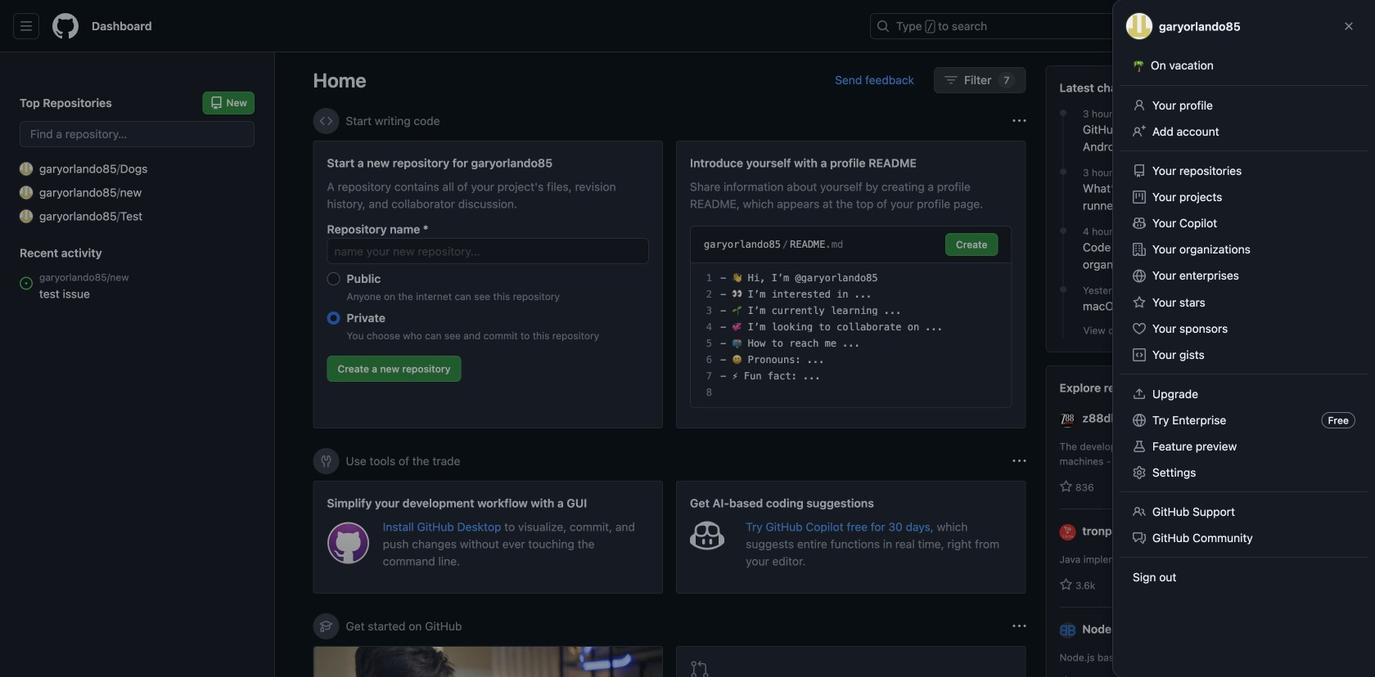 Task type: describe. For each thing, give the bounding box(es) containing it.
1 dot fill image from the top
[[1057, 165, 1070, 178]]

triangle down image
[[1207, 20, 1220, 33]]

2 dot fill image from the top
[[1057, 224, 1070, 237]]

plus image
[[1188, 20, 1201, 33]]

explore element
[[1046, 65, 1337, 678]]

command palette image
[[1137, 20, 1150, 33]]



Task type: locate. For each thing, give the bounding box(es) containing it.
explore repositories navigation
[[1046, 366, 1337, 678]]

homepage image
[[52, 13, 79, 39]]

1 vertical spatial dot fill image
[[1057, 283, 1070, 296]]

dot fill image
[[1057, 165, 1070, 178], [1057, 283, 1070, 296]]

star image
[[1060, 579, 1073, 592]]

0 vertical spatial dot fill image
[[1057, 106, 1070, 120]]

dot fill image
[[1057, 106, 1070, 120], [1057, 224, 1070, 237]]

0 vertical spatial dot fill image
[[1057, 165, 1070, 178]]

account element
[[0, 52, 275, 678]]

1 vertical spatial dot fill image
[[1057, 224, 1070, 237]]

1 dot fill image from the top
[[1057, 106, 1070, 120]]

star image
[[1060, 480, 1073, 494]]

2 dot fill image from the top
[[1057, 283, 1070, 296]]



Task type: vqa. For each thing, say whether or not it's contained in the screenshot.
Already
no



